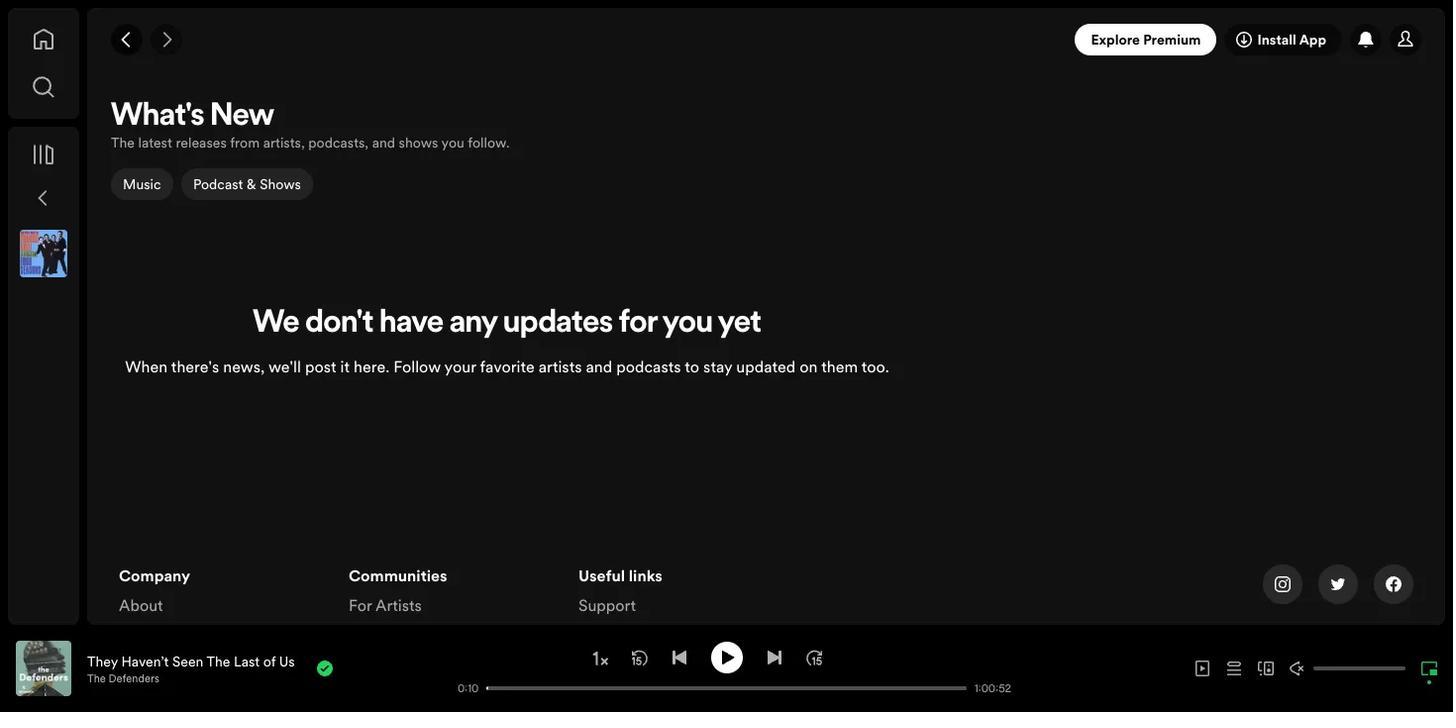 Task type: describe. For each thing, give the bounding box(es) containing it.
1 vertical spatial and
[[586, 355, 613, 377]]

player controls element
[[8, 642, 1014, 696]]

when there's news, we'll post it here. follow your favorite artists and podcasts to stay updated on them too.
[[125, 355, 889, 377]]

home image
[[32, 28, 55, 52]]

now playing: they haven't seen the last of us by the defenders footer
[[16, 641, 439, 697]]

latest
[[138, 133, 172, 153]]

search image
[[32, 75, 55, 99]]

you inside what's new the latest releases from artists, podcasts, and shows you follow.
[[441, 133, 465, 153]]

facebook image
[[1386, 576, 1402, 592]]

support
[[579, 594, 636, 616]]

top bar and user menu element
[[87, 8, 1446, 71]]

Podcast & Shows checkbox
[[181, 168, 313, 200]]

favorite
[[480, 355, 535, 377]]

volume off image
[[1290, 661, 1306, 677]]

them
[[821, 355, 858, 377]]

your
[[444, 355, 476, 377]]

there's
[[171, 355, 219, 377]]

what's new image
[[1358, 32, 1374, 48]]

main element
[[8, 8, 79, 625]]

premium
[[1144, 30, 1201, 50]]

useful links support free mobile app
[[579, 564, 698, 646]]

of
[[263, 651, 276, 671]]

for artists link
[[349, 594, 422, 624]]

Music checkbox
[[111, 168, 173, 200]]

now playing view image
[[47, 650, 62, 666]]

podcasts
[[617, 355, 681, 377]]

podcasts,
[[308, 133, 369, 153]]

list containing useful links
[[579, 564, 785, 653]]

from
[[230, 133, 260, 153]]

releases
[[176, 133, 227, 153]]

to
[[685, 355, 700, 377]]

they haven't seen the last of us the defenders
[[87, 651, 295, 686]]

company about jobs
[[119, 564, 190, 646]]

about
[[119, 594, 163, 616]]

about link
[[119, 594, 163, 624]]

we don't have any updates for you yet
[[253, 308, 762, 340]]

go forward image
[[159, 32, 174, 48]]

explore premium button
[[1075, 24, 1217, 55]]

artists,
[[263, 133, 305, 153]]

developers
[[349, 624, 430, 646]]

list containing company
[[119, 564, 325, 675]]

jobs
[[119, 624, 153, 646]]

install app link
[[1225, 24, 1342, 55]]

previous image
[[671, 649, 687, 665]]

mobile
[[614, 624, 664, 646]]

we'll
[[268, 355, 301, 377]]

&
[[246, 174, 256, 194]]

explore
[[1091, 30, 1140, 50]]

they
[[87, 651, 118, 671]]

change speed image
[[590, 649, 610, 669]]

for
[[619, 308, 658, 340]]

have
[[380, 308, 444, 340]]



Task type: locate. For each thing, give the bounding box(es) containing it.
haven't
[[121, 651, 169, 671]]

play image
[[719, 649, 735, 665]]

1:00:52
[[975, 681, 1012, 696]]

follow.
[[468, 133, 510, 153]]

when
[[125, 355, 168, 377]]

links
[[629, 564, 663, 586]]

shows
[[399, 133, 438, 153]]

we
[[253, 308, 299, 340]]

for
[[349, 594, 372, 616]]

communities for artists developers
[[349, 564, 447, 646]]

us
[[279, 651, 295, 671]]

communities
[[349, 564, 447, 586]]

0 vertical spatial you
[[441, 133, 465, 153]]

app inside the top bar and user menu element
[[1300, 30, 1327, 50]]

last
[[234, 651, 260, 671]]

the
[[111, 133, 135, 153], [207, 651, 230, 671], [87, 671, 106, 686]]

1 vertical spatial you
[[663, 308, 713, 340]]

go back image
[[119, 32, 135, 48]]

free
[[579, 624, 610, 646]]

updates
[[503, 308, 613, 340]]

0 horizontal spatial you
[[441, 133, 465, 153]]

they haven't seen the last of us link
[[87, 651, 295, 671]]

on
[[800, 355, 818, 377]]

the defenders link
[[87, 671, 159, 686]]

what's
[[111, 101, 204, 133]]

group inside main element
[[12, 222, 75, 285]]

what's new the latest releases from artists, podcasts, and shows you follow.
[[111, 101, 510, 153]]

1 horizontal spatial list
[[349, 564, 555, 712]]

music
[[123, 174, 161, 194]]

artists
[[376, 594, 422, 616]]

you up the to
[[663, 308, 713, 340]]

support link
[[579, 594, 636, 624]]

1 horizontal spatial app
[[1300, 30, 1327, 50]]

twitter image
[[1331, 576, 1346, 592]]

0 horizontal spatial app
[[668, 624, 698, 646]]

skip forward 15 seconds image
[[806, 649, 822, 665]]

0:10
[[458, 681, 479, 696]]

yet
[[718, 308, 762, 340]]

list containing communities
[[349, 564, 555, 712]]

and right artists
[[586, 355, 613, 377]]

news,
[[223, 355, 265, 377]]

group
[[12, 222, 75, 285]]

company
[[119, 564, 190, 586]]

connect to a device image
[[1258, 661, 1274, 677]]

updated
[[736, 355, 796, 377]]

app right install
[[1300, 30, 1327, 50]]

instagram image
[[1275, 576, 1291, 592]]

2 horizontal spatial the
[[207, 651, 230, 671]]

the left defenders
[[87, 671, 106, 686]]

you right the shows
[[441, 133, 465, 153]]

the left "latest"
[[111, 133, 135, 153]]

install
[[1258, 30, 1297, 50]]

1 horizontal spatial and
[[586, 355, 613, 377]]

stay
[[704, 355, 732, 377]]

and left the shows
[[372, 133, 395, 153]]

0 horizontal spatial the
[[87, 671, 106, 686]]

it
[[340, 355, 350, 377]]

0 vertical spatial and
[[372, 133, 395, 153]]

0 horizontal spatial and
[[372, 133, 395, 153]]

defenders
[[109, 671, 159, 686]]

new
[[210, 101, 274, 133]]

1 horizontal spatial the
[[111, 133, 135, 153]]

0 horizontal spatial list
[[119, 564, 325, 675]]

the inside what's new the latest releases from artists, podcasts, and shows you follow.
[[111, 133, 135, 153]]

3 list from the left
[[579, 564, 785, 653]]

and inside what's new the latest releases from artists, podcasts, and shows you follow.
[[372, 133, 395, 153]]

follow
[[394, 355, 441, 377]]

install app
[[1258, 30, 1327, 50]]

seen
[[172, 651, 204, 671]]

useful
[[579, 564, 625, 586]]

podcast & shows
[[193, 174, 301, 194]]

0 vertical spatial app
[[1300, 30, 1327, 50]]

list
[[119, 564, 325, 675], [349, 564, 555, 712], [579, 564, 785, 653]]

podcast
[[193, 174, 243, 194]]

here.
[[354, 355, 390, 377]]

explore premium
[[1091, 30, 1201, 50]]

skip back 15 seconds image
[[632, 649, 647, 665]]

1 vertical spatial app
[[668, 624, 698, 646]]

too.
[[862, 355, 889, 377]]

you
[[441, 133, 465, 153], [663, 308, 713, 340]]

don't
[[305, 308, 374, 340]]

app up previous icon
[[668, 624, 698, 646]]

next image
[[766, 649, 782, 665]]

2 list from the left
[[349, 564, 555, 712]]

post
[[305, 355, 336, 377]]

and
[[372, 133, 395, 153], [586, 355, 613, 377]]

1 horizontal spatial you
[[663, 308, 713, 340]]

shows
[[259, 174, 301, 194]]

app
[[1300, 30, 1327, 50], [668, 624, 698, 646]]

artists
[[539, 355, 582, 377]]

the left the last
[[207, 651, 230, 671]]

1 list from the left
[[119, 564, 325, 675]]

any
[[450, 308, 498, 340]]

spotify - web player: music for everyone element
[[87, 95, 1446, 712]]

app inside useful links support free mobile app
[[668, 624, 698, 646]]

2 horizontal spatial list
[[579, 564, 785, 653]]



Task type: vqa. For each thing, say whether or not it's contained in the screenshot.
show all link to the top
no



